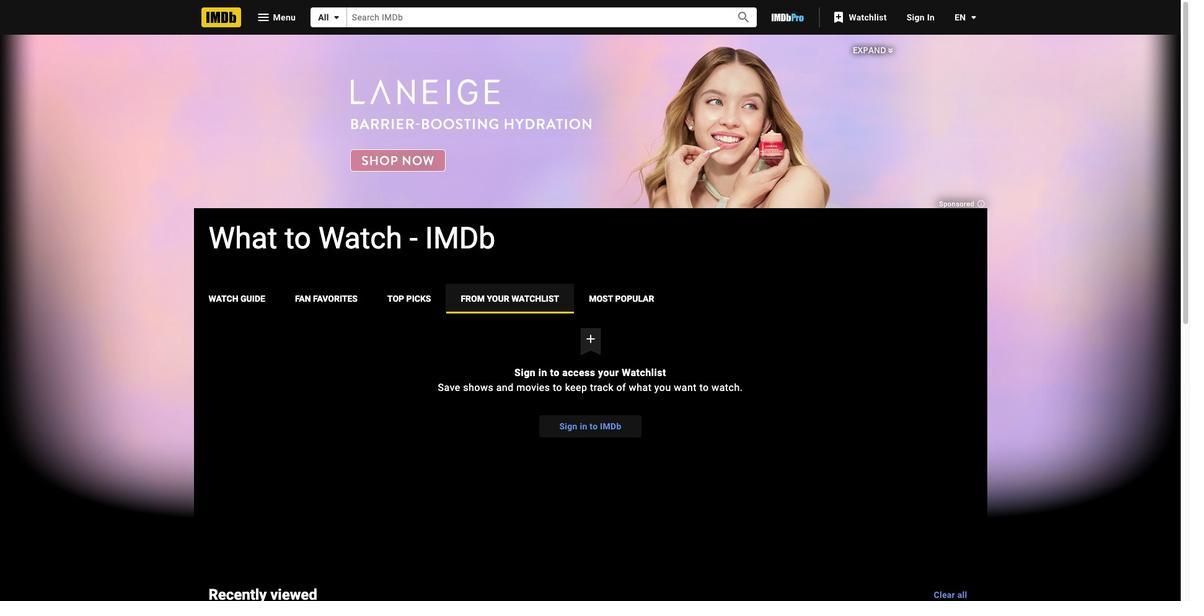 Task type: locate. For each thing, give the bounding box(es) containing it.
sign inside sign in to access your watchlist save shows and movies to keep track of what you want to watch.
[[515, 367, 536, 379]]

2 arrow drop down image from the left
[[967, 10, 981, 25]]

1 horizontal spatial sign
[[560, 422, 578, 432]]

sign left in
[[907, 12, 925, 22]]

arrow drop down image inside all button
[[329, 10, 344, 25]]

popular
[[616, 294, 655, 304]]

what
[[209, 221, 277, 256]]

0 horizontal spatial arrow drop down image
[[329, 10, 344, 25]]

imdb
[[425, 221, 496, 256], [600, 422, 622, 432]]

movies
[[517, 382, 550, 394]]

top picks
[[388, 294, 431, 304]]

1 horizontal spatial in
[[580, 422, 588, 432]]

1 horizontal spatial watchlist
[[849, 12, 887, 22]]

tab list inside what to watch - imdb main content
[[194, 284, 988, 314]]

access
[[563, 367, 596, 379]]

watchlist up what
[[622, 367, 667, 379]]

0 horizontal spatial sign
[[515, 367, 536, 379]]

0 horizontal spatial in
[[539, 367, 548, 379]]

what
[[629, 382, 652, 394]]

to
[[285, 221, 311, 256], [550, 367, 560, 379], [553, 382, 563, 394], [700, 382, 709, 394], [590, 422, 598, 432]]

imdb right -
[[425, 221, 496, 256]]

None field
[[347, 8, 723, 27]]

in inside button
[[580, 422, 588, 432]]

favorites
[[313, 294, 358, 304]]

menu image
[[256, 10, 271, 25]]

in
[[928, 12, 935, 22]]

in down keep at bottom
[[580, 422, 588, 432]]

in
[[539, 367, 548, 379], [580, 422, 588, 432]]

to right what
[[285, 221, 311, 256]]

watchlist
[[849, 12, 887, 22], [622, 367, 667, 379]]

-
[[410, 221, 418, 256]]

and
[[497, 382, 514, 394]]

watchlist button
[[826, 6, 897, 29]]

arrow drop down image
[[329, 10, 344, 25], [967, 10, 981, 25]]

1 horizontal spatial arrow drop down image
[[967, 10, 981, 25]]

clear all button
[[929, 584, 973, 602]]

sign in to access your watchlist save shows and movies to keep track of what you want to watch.
[[438, 367, 743, 394]]

Search IMDb text field
[[347, 8, 723, 27]]

your
[[599, 367, 619, 379]]

1 vertical spatial watchlist
[[622, 367, 667, 379]]

menu button
[[246, 7, 306, 27]]

0 horizontal spatial watchlist
[[622, 367, 667, 379]]

0 vertical spatial watchlist
[[849, 12, 887, 22]]

what to watch - imdb
[[209, 221, 496, 256]]

imdb down track
[[600, 422, 622, 432]]

1 vertical spatial in
[[580, 422, 588, 432]]

tab list containing watch guide
[[194, 284, 988, 314]]

0 vertical spatial in
[[539, 367, 548, 379]]

arrow drop down image right in
[[967, 10, 981, 25]]

sign in to imdb button
[[540, 416, 642, 438]]

arrow drop down image for en
[[967, 10, 981, 25]]

in for imdb
[[580, 422, 588, 432]]

watchlist right watchlist image
[[849, 12, 887, 22]]

to inside button
[[590, 422, 598, 432]]

2 horizontal spatial sign
[[907, 12, 925, 22]]

in up "movies"
[[539, 367, 548, 379]]

1 vertical spatial sign
[[515, 367, 536, 379]]

0 vertical spatial sign
[[907, 12, 925, 22]]

guide
[[241, 294, 265, 304]]

sign for sign in to imdb
[[560, 422, 578, 432]]

1 arrow drop down image from the left
[[329, 10, 344, 25]]

want
[[674, 382, 697, 394]]

tab list
[[194, 284, 988, 314]]

to down track
[[590, 422, 598, 432]]

of
[[617, 382, 627, 394]]

to right the want on the bottom right
[[700, 382, 709, 394]]

2 vertical spatial sign
[[560, 422, 578, 432]]

in inside sign in to access your watchlist save shows and movies to keep track of what you want to watch.
[[539, 367, 548, 379]]

sign
[[907, 12, 925, 22], [515, 367, 536, 379], [560, 422, 578, 432]]

1 horizontal spatial imdb
[[600, 422, 622, 432]]

watch.
[[712, 382, 743, 394]]

sign up "movies"
[[515, 367, 536, 379]]

1 vertical spatial imdb
[[600, 422, 622, 432]]

arrow drop down image inside en button
[[967, 10, 981, 25]]

top
[[388, 294, 404, 304]]

most
[[589, 294, 613, 304]]

clear
[[934, 590, 956, 600]]

from your watchlist
[[461, 294, 560, 304]]

0 horizontal spatial imdb
[[425, 221, 496, 256]]

sign down keep at bottom
[[560, 422, 578, 432]]

from
[[461, 294, 485, 304]]

arrow drop down image right menu
[[329, 10, 344, 25]]

your
[[487, 294, 510, 304]]

all button
[[311, 7, 347, 27]]

in for access
[[539, 367, 548, 379]]



Task type: describe. For each thing, give the bounding box(es) containing it.
sign for sign in to access your watchlist save shows and movies to keep track of what you want to watch.
[[515, 367, 536, 379]]

imdb inside button
[[600, 422, 622, 432]]

what to watch - imdb main content
[[0, 0, 1186, 602]]

en button
[[945, 6, 981, 29]]

to left access
[[550, 367, 560, 379]]

watchlist inside button
[[849, 12, 887, 22]]

fan
[[295, 294, 311, 304]]

watch
[[209, 294, 239, 304]]

picks
[[407, 294, 431, 304]]

watch
[[319, 221, 402, 256]]

shows
[[463, 382, 494, 394]]

0 vertical spatial imdb
[[425, 221, 496, 256]]

most popular
[[589, 294, 655, 304]]

you
[[655, 382, 672, 394]]

track
[[590, 382, 614, 394]]

watchlist inside sign in to access your watchlist save shows and movies to keep track of what you want to watch.
[[622, 367, 667, 379]]

all
[[318, 12, 329, 22]]

fan favorites
[[295, 294, 358, 304]]

watchlist
[[512, 294, 560, 304]]

sign in to imdb
[[560, 422, 622, 432]]

keep
[[565, 382, 588, 394]]

home image
[[201, 7, 241, 27]]

submit search image
[[737, 10, 752, 25]]

watch guide
[[209, 294, 265, 304]]

save
[[438, 382, 461, 394]]

all
[[958, 590, 968, 600]]

to left keep at bottom
[[553, 382, 563, 394]]

arrow drop down image for all
[[329, 10, 344, 25]]

en
[[955, 12, 967, 22]]

menu
[[273, 12, 296, 22]]

sign in button
[[897, 6, 945, 29]]

sponsored
[[940, 200, 977, 208]]

All search field
[[311, 7, 758, 27]]

sign in
[[907, 12, 935, 22]]

sign for sign in
[[907, 12, 925, 22]]

watchlist image
[[832, 10, 847, 25]]

none field inside all search field
[[347, 8, 723, 27]]

sponsored content section
[[0, 0, 1186, 602]]

clear all
[[934, 590, 968, 600]]



Task type: vqa. For each thing, say whether or not it's contained in the screenshot.
the middle "Sign"
yes



